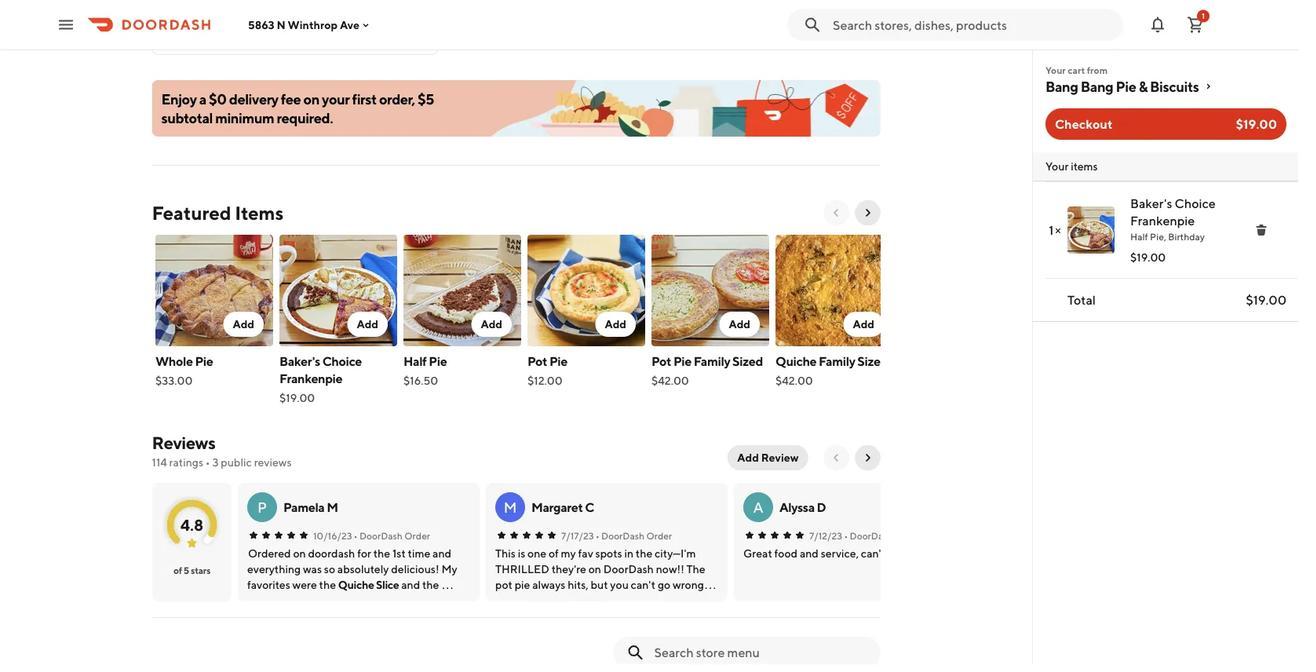 Task type: describe. For each thing, give the bounding box(es) containing it.
order methods option group
[[727, 2, 881, 33]]

half inside the half pie $16.50
[[403, 354, 426, 369]]

10/16/23
[[313, 530, 352, 541]]

3
[[212, 456, 219, 469]]

1 for 1 ×
[[1049, 223, 1054, 238]]

baker's choice frankenpie $19.00
[[279, 354, 362, 404]]

of 5 stars
[[173, 565, 210, 576]]

1 button
[[1180, 9, 1212, 40]]

margaret
[[531, 500, 583, 515]]

0 horizontal spatial fee
[[241, 9, 257, 22]]

ave
[[340, 18, 360, 31]]

total
[[1068, 293, 1096, 307]]

pamela
[[283, 500, 324, 515]]

first
[[352, 90, 377, 107]]

fee inside enjoy a $0 delivery fee on your first order, $5 subtotal minimum required.
[[281, 90, 301, 107]]

quiche for slice
[[338, 578, 374, 591]]

×
[[1056, 223, 1062, 238]]

114
[[152, 456, 167, 469]]

pie for pot pie
[[549, 354, 567, 369]]

4.8
[[180, 516, 203, 534]]

reviews link
[[152, 433, 215, 453]]

delivery inside radio
[[746, 5, 789, 18]]

review inside 'button'
[[761, 451, 799, 464]]

• doordash order for m
[[595, 530, 672, 541]]

c
[[585, 500, 594, 515]]

frankenpie for baker's choice frankenpie
[[279, 371, 342, 386]]

featured items heading
[[152, 200, 284, 225]]

baker's choice frankenpie half pie, birthday
[[1131, 196, 1216, 242]]

enjoy
[[161, 90, 197, 107]]

quiche for family
[[775, 354, 816, 369]]

add for pot pie
[[605, 318, 626, 331]]

Store search: begin typing to search for stores available on DoorDash text field
[[833, 16, 1114, 33]]

pot pie family sized image
[[651, 235, 769, 346]]

1 items, open order cart image
[[1187, 15, 1205, 34]]

none radio containing pickup
[[798, 2, 881, 33]]

delivery inside enjoy a $0 delivery fee on your first order, $5 subtotal minimum required.
[[229, 90, 278, 107]]

pickup 15 min
[[826, 5, 862, 29]]

7/12/23
[[809, 530, 842, 541]]

subtotal
[[161, 109, 213, 126]]

previous button of carousel image
[[830, 207, 843, 219]]

previous image
[[830, 452, 843, 464]]

add button for whole pie
[[223, 312, 263, 337]]

$12.00
[[527, 374, 562, 387]]

baker's for baker's choice frankenpie
[[279, 354, 320, 369]]

frankenpie for half pie, birthday
[[1131, 213, 1195, 228]]

birthday
[[1169, 231, 1205, 242]]

open menu image
[[57, 15, 75, 34]]

1 ×
[[1049, 223, 1062, 238]]

Delivery radio
[[727, 2, 807, 33]]

add for half pie
[[481, 318, 502, 331]]

half inside baker's choice frankenpie half pie, birthday
[[1131, 231, 1149, 242]]

add inside add review 'button'
[[738, 451, 759, 464]]

• doordash review
[[844, 530, 926, 541]]

items
[[1071, 160, 1098, 173]]

choice for baker's choice frankenpie
[[322, 354, 362, 369]]

whole
[[155, 354, 192, 369]]

min
[[842, 18, 858, 29]]

whole pie image
[[155, 235, 273, 346]]

pot for pot pie family sized
[[651, 354, 671, 369]]

quiche slice button
[[338, 577, 399, 593]]

5863
[[248, 18, 275, 31]]

mi
[[361, 37, 373, 49]]

order,
[[379, 90, 415, 107]]

winthrop
[[288, 18, 338, 31]]

add review button
[[728, 445, 808, 470]]

n
[[277, 18, 286, 31]]

doordash for m
[[601, 530, 644, 541]]

stars
[[190, 565, 210, 576]]

$19.00 inside baker's choice frankenpie $19.00
[[279, 391, 315, 404]]

delivery time
[[331, 8, 395, 21]]

$42.00 inside quiche family sized $42.00
[[775, 374, 813, 387]]

pot for pot pie
[[527, 354, 547, 369]]

Item Search search field
[[655, 644, 868, 661]]

reviews
[[152, 433, 215, 453]]

pickup
[[826, 5, 862, 18]]

choice for half pie, birthday
[[1175, 196, 1216, 211]]

pie for pot pie family sized
[[673, 354, 691, 369]]

family inside quiche family sized $42.00
[[819, 354, 855, 369]]

bang bang pie & biscuits
[[1046, 78, 1199, 95]]

d
[[817, 500, 826, 515]]

minimum
[[215, 109, 274, 126]]

1 horizontal spatial m
[[503, 499, 517, 516]]

$42.00 inside pot pie family sized $42.00
[[651, 374, 689, 387]]

order for m
[[646, 530, 672, 541]]

featured
[[152, 201, 231, 224]]

$16.50
[[403, 374, 438, 387]]

order for p
[[404, 530, 430, 541]]

quiche slice
[[338, 578, 399, 591]]

reviews 114 ratings • 3 public reviews
[[152, 433, 292, 469]]

15
[[830, 18, 840, 29]]

delivery for delivery time
[[331, 8, 370, 21]]

quiche family sized $42.00
[[775, 354, 888, 387]]

add for whole pie
[[232, 318, 254, 331]]

next image
[[862, 452, 874, 464]]

on
[[304, 90, 319, 107]]

required.
[[277, 109, 333, 126]]

p
[[257, 499, 267, 516]]



Task type: locate. For each thing, give the bounding box(es) containing it.
pie right whole
[[195, 354, 213, 369]]

1 horizontal spatial • doordash order
[[595, 530, 672, 541]]

pie left &
[[1116, 78, 1137, 95]]

1 vertical spatial frankenpie
[[279, 371, 342, 386]]

add review
[[738, 451, 799, 464]]

1 horizontal spatial family
[[819, 354, 855, 369]]

family down "quiche family sized" image on the right of page
[[819, 354, 855, 369]]

2 add button from the left
[[347, 312, 388, 337]]

1 pot from the left
[[527, 354, 547, 369]]

1 for 1
[[1202, 11, 1205, 20]]

public
[[221, 456, 252, 469]]

quiche
[[775, 354, 816, 369], [338, 578, 374, 591]]

fee up "expanded"
[[241, 9, 257, 22]]

pot inside pot pie family sized $42.00
[[651, 354, 671, 369]]

delivery fee
[[199, 9, 257, 22]]

1 left ×
[[1049, 223, 1054, 238]]

choice inside baker's choice frankenpie half pie, birthday
[[1175, 196, 1216, 211]]

2 • doordash order from the left
[[595, 530, 672, 541]]

bang bang pie & biscuits link
[[1046, 77, 1287, 96]]

reviews
[[254, 456, 292, 469]]

0 vertical spatial quiche
[[775, 354, 816, 369]]

0 vertical spatial your
[[1046, 64, 1066, 75]]

2 family from the left
[[819, 354, 855, 369]]

1 family from the left
[[694, 354, 730, 369]]

half pie image
[[403, 235, 521, 346]]

pot pie family sized $42.00
[[651, 354, 763, 387]]

1 vertical spatial baker's
[[279, 354, 320, 369]]

a
[[199, 90, 206, 107]]

1 vertical spatial fee
[[281, 90, 301, 107]]

m left 'margaret'
[[503, 499, 517, 516]]

pot inside the pot pie $12.00
[[527, 354, 547, 369]]

time
[[372, 8, 395, 21]]

add for baker's choice frankenpie
[[356, 318, 378, 331]]

your
[[1046, 64, 1066, 75], [1046, 160, 1069, 173]]

1 horizontal spatial 1
[[1202, 11, 1205, 20]]

pot
[[527, 354, 547, 369], [651, 354, 671, 369]]

1 vertical spatial half
[[403, 354, 426, 369]]

3 add button from the left
[[471, 312, 512, 337]]

quiche inside button
[[338, 578, 374, 591]]

1 add button from the left
[[223, 312, 263, 337]]

add button for quiche family sized
[[843, 312, 884, 337]]

doordash for p
[[359, 530, 402, 541]]

5863 n winthrop ave button
[[248, 18, 372, 31]]

• doordash order
[[353, 530, 430, 541], [595, 530, 672, 541]]

delivery for delivery fee
[[199, 9, 238, 22]]

• right 7/17/23
[[595, 530, 599, 541]]

m up '10/16/23'
[[327, 500, 338, 515]]

add for pot pie family sized
[[729, 318, 750, 331]]

2 bang from the left
[[1081, 78, 1114, 95]]

range
[[258, 37, 290, 49]]

• doordash order right 7/17/23
[[595, 530, 672, 541]]

3 doordash from the left
[[850, 530, 893, 541]]

your left the 'cart'
[[1046, 64, 1066, 75]]

baker's for half pie, birthday
[[1131, 196, 1173, 211]]

delivery
[[746, 5, 789, 18], [293, 37, 334, 49]]

1 horizontal spatial bang
[[1081, 78, 1114, 95]]

0 vertical spatial fee
[[241, 9, 257, 22]]

5
[[183, 565, 189, 576]]

fee
[[241, 9, 257, 22], [281, 90, 301, 107]]

bang down from
[[1081, 78, 1114, 95]]

0 horizontal spatial order
[[404, 530, 430, 541]]

None radio
[[798, 2, 881, 33]]

0 vertical spatial 1
[[1202, 11, 1205, 20]]

1 horizontal spatial doordash
[[601, 530, 644, 541]]

1 horizontal spatial quiche
[[775, 354, 816, 369]]

0 horizontal spatial 1
[[1049, 223, 1054, 238]]

0 horizontal spatial review
[[761, 451, 799, 464]]

2 sized from the left
[[857, 354, 888, 369]]

1 horizontal spatial frankenpie
[[1131, 213, 1195, 228]]

family
[[694, 354, 730, 369], [819, 354, 855, 369]]

pot pie $12.00
[[527, 354, 567, 387]]

add button for half pie
[[471, 312, 512, 337]]

choice
[[1175, 196, 1216, 211], [322, 354, 362, 369]]

pie for whole pie
[[195, 354, 213, 369]]

cart
[[1068, 64, 1085, 75]]

2 doordash from the left
[[601, 530, 644, 541]]

baker's choice frankenpie image
[[1068, 207, 1115, 254], [279, 235, 397, 346]]

sized
[[732, 354, 763, 369], [857, 354, 888, 369]]

pie
[[1116, 78, 1137, 95], [195, 354, 213, 369], [429, 354, 447, 369], [549, 354, 567, 369], [673, 354, 691, 369]]

0 vertical spatial half
[[1131, 231, 1149, 242]]

delivery up "5.2"
[[331, 8, 370, 21]]

remove baker's choice frankenpie from order image
[[1256, 224, 1268, 236]]

1 • doordash order from the left
[[353, 530, 430, 541]]

bang down the 'cart'
[[1046, 78, 1079, 95]]

0 horizontal spatial doordash
[[359, 530, 402, 541]]

1
[[1202, 11, 1205, 20], [1049, 223, 1054, 238]]

• doordash order up the slice
[[353, 530, 430, 541]]

• for a
[[844, 530, 848, 541]]

0 horizontal spatial delivery
[[293, 37, 334, 49]]

0 horizontal spatial family
[[694, 354, 730, 369]]

biscuits
[[1151, 78, 1199, 95]]

5.2
[[343, 37, 359, 49]]

$33.00
[[155, 374, 192, 387]]

0 vertical spatial review
[[761, 451, 799, 464]]

2 your from the top
[[1046, 160, 1069, 173]]

2 pot from the left
[[651, 354, 671, 369]]

frankenpie inside baker's choice frankenpie half pie, birthday
[[1131, 213, 1195, 228]]

alyssa
[[779, 500, 815, 515]]

2 $42.00 from the left
[[775, 374, 813, 387]]

• right '10/16/23'
[[353, 530, 357, 541]]

0 horizontal spatial • doordash order
[[353, 530, 430, 541]]

• left "5.2"
[[336, 37, 341, 49]]

family down "pot pie family sized" image
[[694, 354, 730, 369]]

expanded range delivery • 5.2 mi
[[205, 37, 373, 49]]

doordash right '10/16/23'
[[359, 530, 402, 541]]

• right 7/12/23
[[844, 530, 848, 541]]

review
[[761, 451, 799, 464], [895, 530, 926, 541]]

delivery left the pickup
[[746, 5, 789, 18]]

• left 3
[[206, 456, 210, 469]]

sized inside quiche family sized $42.00
[[857, 354, 888, 369]]

1 vertical spatial choice
[[322, 354, 362, 369]]

whole pie $33.00
[[155, 354, 213, 387]]

your for your cart from
[[1046, 64, 1066, 75]]

0 horizontal spatial quiche
[[338, 578, 374, 591]]

1 horizontal spatial pot
[[651, 354, 671, 369]]

$42.00
[[651, 374, 689, 387], [775, 374, 813, 387]]

1 horizontal spatial choice
[[1175, 196, 1216, 211]]

your cart from
[[1046, 64, 1108, 75]]

0 horizontal spatial frankenpie
[[279, 371, 342, 386]]

0 horizontal spatial m
[[327, 500, 338, 515]]

doordash for a
[[850, 530, 893, 541]]

of
[[173, 565, 182, 576]]

2 order from the left
[[646, 530, 672, 541]]

quiche family sized image
[[775, 235, 893, 346]]

delivery up "expanded"
[[199, 9, 238, 22]]

1 sized from the left
[[732, 354, 763, 369]]

choice inside baker's choice frankenpie $19.00
[[322, 354, 362, 369]]

0 horizontal spatial baker's choice frankenpie image
[[279, 235, 397, 346]]

delivery up minimum
[[229, 90, 278, 107]]

$19.00
[[1236, 117, 1278, 132], [1131, 251, 1166, 264], [1246, 293, 1287, 307], [279, 391, 315, 404]]

pie up $16.50 at the left
[[429, 354, 447, 369]]

featured items
[[152, 201, 284, 224]]

1 horizontal spatial baker's
[[1131, 196, 1173, 211]]

expanded
[[205, 37, 256, 49]]

$0
[[209, 90, 227, 107]]

0 horizontal spatial pot
[[527, 354, 547, 369]]

margaret c
[[531, 500, 594, 515]]

pie,
[[1150, 231, 1167, 242]]

1 horizontal spatial half
[[1131, 231, 1149, 242]]

1 vertical spatial review
[[895, 530, 926, 541]]

from
[[1087, 64, 1108, 75]]

5863 n winthrop ave
[[248, 18, 360, 31]]

pie inside the pot pie $12.00
[[549, 354, 567, 369]]

0 horizontal spatial sized
[[732, 354, 763, 369]]

1 horizontal spatial review
[[895, 530, 926, 541]]

1 horizontal spatial baker's choice frankenpie image
[[1068, 207, 1115, 254]]

fee left on
[[281, 90, 301, 107]]

• inside reviews 114 ratings • 3 public reviews
[[206, 456, 210, 469]]

2 horizontal spatial doordash
[[850, 530, 893, 541]]

0 horizontal spatial bang
[[1046, 78, 1079, 95]]

frankenpie inside baker's choice frankenpie $19.00
[[279, 371, 342, 386]]

m
[[503, 499, 517, 516], [327, 500, 338, 515]]

1 vertical spatial delivery
[[293, 37, 334, 49]]

half pie $16.50
[[403, 354, 447, 387]]

• doordash order for p
[[353, 530, 430, 541]]

$5
[[418, 90, 434, 107]]

pot pie image
[[527, 235, 645, 346]]

1 horizontal spatial fee
[[281, 90, 301, 107]]

1 horizontal spatial sized
[[857, 354, 888, 369]]

0 horizontal spatial half
[[403, 354, 426, 369]]

6 add button from the left
[[843, 312, 884, 337]]

1 $42.00 from the left
[[651, 374, 689, 387]]

a
[[753, 499, 763, 516]]

half up $16.50 at the left
[[403, 354, 426, 369]]

pie for half pie
[[429, 354, 447, 369]]

1 horizontal spatial delivery
[[746, 5, 789, 18]]

1 horizontal spatial order
[[646, 530, 672, 541]]

add button for pot pie
[[595, 312, 636, 337]]

pie inside whole pie $33.00
[[195, 354, 213, 369]]

half
[[1131, 231, 1149, 242], [403, 354, 426, 369]]

add for quiche family sized
[[853, 318, 874, 331]]

baker's inside baker's choice frankenpie half pie, birthday
[[1131, 196, 1173, 211]]

slice
[[376, 578, 399, 591]]

1 vertical spatial your
[[1046, 160, 1069, 173]]

0 vertical spatial baker's
[[1131, 196, 1173, 211]]

your items
[[1046, 160, 1098, 173]]

ratings
[[169, 456, 203, 469]]

0 vertical spatial delivery
[[746, 5, 789, 18]]

0 vertical spatial choice
[[1175, 196, 1216, 211]]

frankenpie
[[1131, 213, 1195, 228], [279, 371, 342, 386]]

items
[[235, 201, 284, 224]]

add button for pot pie family sized
[[719, 312, 760, 337]]

doordash right 7/12/23
[[850, 530, 893, 541]]

delivery
[[331, 8, 370, 21], [199, 9, 238, 22], [229, 90, 278, 107]]

•
[[336, 37, 341, 49], [206, 456, 210, 469], [353, 530, 357, 541], [595, 530, 599, 541], [844, 530, 848, 541]]

1 order from the left
[[404, 530, 430, 541]]

1 bang from the left
[[1046, 78, 1079, 95]]

0 vertical spatial frankenpie
[[1131, 213, 1195, 228]]

• for p
[[353, 530, 357, 541]]

0 horizontal spatial choice
[[322, 354, 362, 369]]

4 add button from the left
[[595, 312, 636, 337]]

1 vertical spatial 1
[[1049, 223, 1054, 238]]

5 add button from the left
[[719, 312, 760, 337]]

pamela m
[[283, 500, 338, 515]]

half left pie,
[[1131, 231, 1149, 242]]

enjoy a $0 delivery fee on your first order, $5 subtotal minimum required.
[[161, 90, 434, 126]]

pie down "pot pie family sized" image
[[673, 354, 691, 369]]

sized inside pot pie family sized $42.00
[[732, 354, 763, 369]]

doordash
[[359, 530, 402, 541], [601, 530, 644, 541], [850, 530, 893, 541]]

delivery down winthrop
[[293, 37, 334, 49]]

family inside pot pie family sized $42.00
[[694, 354, 730, 369]]

&
[[1139, 78, 1148, 95]]

baker's
[[1131, 196, 1173, 211], [279, 354, 320, 369]]

1 doordash from the left
[[359, 530, 402, 541]]

1 vertical spatial quiche
[[338, 578, 374, 591]]

next button of carousel image
[[862, 207, 874, 219]]

add
[[232, 318, 254, 331], [356, 318, 378, 331], [481, 318, 502, 331], [605, 318, 626, 331], [729, 318, 750, 331], [853, 318, 874, 331], [738, 451, 759, 464]]

your for your items
[[1046, 160, 1069, 173]]

notification bell image
[[1149, 15, 1168, 34]]

1 right notification bell icon
[[1202, 11, 1205, 20]]

1 your from the top
[[1046, 64, 1066, 75]]

1 inside button
[[1202, 11, 1205, 20]]

alyssa d
[[779, 500, 826, 515]]

pie inside pot pie family sized $42.00
[[673, 354, 691, 369]]

baker's inside baker's choice frankenpie $19.00
[[279, 354, 320, 369]]

1 horizontal spatial $42.00
[[775, 374, 813, 387]]

checkout
[[1055, 117, 1113, 132]]

your left items
[[1046, 160, 1069, 173]]

7/17/23
[[561, 530, 594, 541]]

• for m
[[595, 530, 599, 541]]

doordash right 7/17/23
[[601, 530, 644, 541]]

0 horizontal spatial baker's
[[279, 354, 320, 369]]

0 horizontal spatial $42.00
[[651, 374, 689, 387]]

quiche inside quiche family sized $42.00
[[775, 354, 816, 369]]

your
[[322, 90, 350, 107]]

add button for baker's choice frankenpie
[[347, 312, 388, 337]]

pie up $12.00
[[549, 354, 567, 369]]

pie inside the half pie $16.50
[[429, 354, 447, 369]]



Task type: vqa. For each thing, say whether or not it's contained in the screenshot.
"burgers"
no



